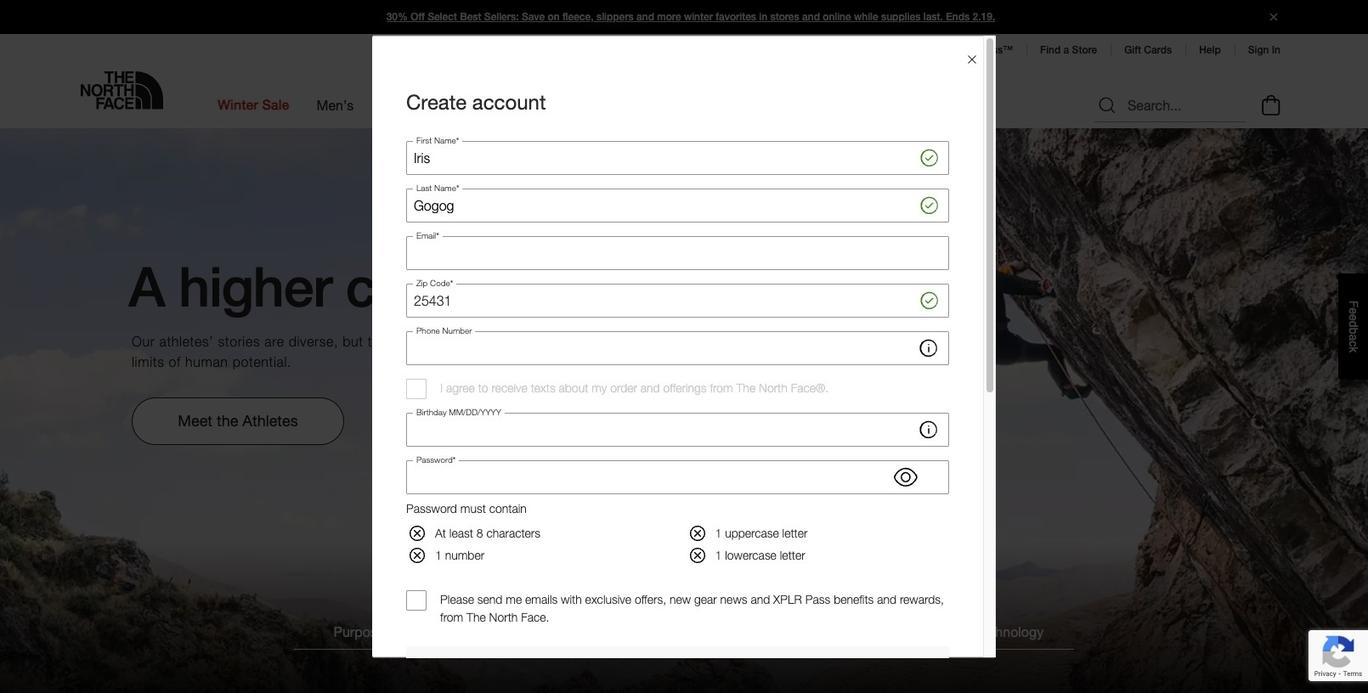 Task type: vqa. For each thing, say whether or not it's contained in the screenshot.
the Featuring
no



Task type: describe. For each thing, give the bounding box(es) containing it.
pass inside button
[[580, 503, 615, 521]]

gift cards
[[1125, 44, 1173, 56]]

xplr for pass
[[536, 503, 576, 521]]

the north face home page image
[[81, 71, 163, 110]]

please send me emails with exclusive offers, new gear news and xplr pass benefits and rewards, from the north face.
[[440, 592, 944, 625]]

on
[[548, 11, 560, 23]]

address
[[506, 216, 536, 227]]

1 vertical spatial sign in
[[474, 178, 537, 202]]

best
[[460, 11, 482, 23]]

join xplr pass button
[[474, 488, 644, 536]]

number
[[443, 325, 472, 335]]

1 vertical spatial in
[[520, 178, 537, 202]]

f e e d b a c k button
[[1339, 274, 1369, 380]]

find a store link
[[1041, 44, 1098, 56]]

this field is required. alert
[[474, 260, 895, 275]]

field
[[498, 260, 518, 274]]

sign for top sign in "button"
[[1249, 44, 1270, 56]]

and left online
[[803, 11, 820, 23]]

1 for 1 lowercase letter
[[715, 548, 722, 562]]

fleece,
[[563, 11, 594, 23]]

1 vertical spatial sign
[[474, 178, 514, 202]]

1 uppercase letter
[[715, 526, 808, 540]]

Zip Code text field
[[406, 284, 950, 318]]

ends
[[946, 11, 970, 23]]

contain
[[489, 501, 527, 516]]

footwear
[[523, 97, 580, 113]]

help link
[[1200, 44, 1222, 56]]

men's link
[[317, 82, 354, 128]]

1 horizontal spatial the
[[737, 381, 756, 395]]

1 lowercase letter
[[715, 548, 806, 562]]

uppercase
[[725, 526, 779, 540]]

from inside please send me emails with exclusive offers, new gear news and xplr pass benefits and rewards, from the north face.
[[440, 610, 464, 625]]

view cart image
[[1258, 92, 1285, 118]]

select
[[428, 11, 457, 23]]

the
[[217, 412, 238, 430]]

find
[[1041, 44, 1061, 56]]

me
[[506, 592, 522, 607]]

forgot
[[474, 418, 513, 434]]

this field is required.
[[474, 260, 578, 274]]

the inside please send me emails with exclusive offers, new gear news and xplr pass benefits and rewards, from the north face.
[[467, 610, 486, 625]]

history button
[[424, 621, 554, 650]]

slippers
[[597, 11, 634, 23]]

sign for bottommost sign in "button"
[[534, 364, 566, 382]]

meet the athletes
[[178, 412, 298, 430]]

0 vertical spatial sign in button
[[1249, 44, 1281, 56]]

d
[[1348, 321, 1361, 328]]

i agree to receive texts about my order and offerings from the north face®.
[[440, 381, 829, 395]]

mm/dd/yyyy
[[449, 407, 501, 417]]

password for password must contain
[[406, 501, 457, 516]]

women's
[[381, 97, 438, 113]]

while
[[854, 11, 879, 23]]

characters
[[487, 526, 541, 540]]

face.
[[521, 610, 550, 625]]

about
[[559, 381, 589, 395]]

texts
[[531, 381, 556, 395]]

and left the more
[[637, 11, 655, 23]]

member?
[[505, 457, 554, 471]]

1 for 1 number
[[435, 548, 442, 562]]

k
[[1348, 347, 1361, 353]]

in for bottommost sign in "button"
[[570, 364, 583, 382]]

offerings
[[664, 381, 707, 395]]

email for email
[[417, 230, 436, 240]]

off
[[411, 11, 425, 23]]

my
[[592, 381, 607, 395]]

30%
[[387, 11, 408, 23]]

Email Address text field
[[474, 222, 895, 256]]

in for top sign in "button"
[[1273, 44, 1281, 56]]

winter
[[218, 97, 258, 113]]

store
[[1073, 44, 1098, 56]]

Please send me emails with exclusive offers, new gear news and XPLR Pass benefits and rewards, from The North Face. checkbox
[[406, 591, 427, 611]]

f e e d b a c k
[[1348, 301, 1361, 353]]

favorites
[[716, 11, 757, 23]]

purpose
[[334, 624, 385, 640]]

phone
[[417, 325, 440, 335]]

pass inside please send me emails with exclusive offers, new gear news and xplr pass benefits and rewards, from the north face.
[[806, 592, 831, 607]]

agree
[[446, 381, 475, 395]]

Last Name text field
[[406, 188, 950, 222]]

kids'
[[465, 97, 496, 113]]

password must contain
[[406, 501, 527, 516]]

zip code
[[417, 278, 450, 288]]

least
[[450, 526, 473, 540]]

name for last name
[[435, 182, 456, 193]]

offers,
[[635, 592, 667, 607]]

benefits
[[834, 592, 874, 607]]

name for first name
[[434, 135, 456, 145]]

technology
[[975, 624, 1044, 640]]

1 for 1 uppercase letter
[[715, 526, 722, 540]]

forgot password? link
[[474, 418, 584, 434]]

email address
[[484, 216, 536, 227]]

2 e from the top
[[1348, 315, 1361, 321]]

winter sale
[[218, 97, 289, 113]]

not a member?
[[474, 457, 554, 471]]

footwear link
[[523, 82, 580, 128]]

create
[[406, 90, 467, 114]]

xplr for pass™
[[951, 44, 977, 56]]

online
[[823, 11, 852, 23]]

receive
[[492, 381, 528, 395]]

news
[[721, 592, 748, 607]]

help
[[1200, 44, 1222, 56]]

technology button
[[945, 621, 1075, 650]]

code
[[430, 278, 450, 288]]

0 vertical spatial password password field
[[474, 295, 895, 329]]

letter for 1 uppercase letter
[[783, 526, 808, 540]]

kids' link
[[465, 82, 496, 128]]

join xplr pass™ link
[[928, 44, 1013, 56]]



Task type: locate. For each thing, give the bounding box(es) containing it.
0 vertical spatial pass
[[580, 503, 615, 521]]

sign in up email address
[[474, 178, 537, 202]]

0 vertical spatial name
[[434, 135, 456, 145]]

rewards,
[[900, 592, 944, 607]]

30% off select best sellers: save on fleece, slippers and more winter favorites in stores and online while supplies last. ends 2.19. link
[[0, 0, 1369, 34]]

a
[[1064, 44, 1070, 56], [1348, 335, 1361, 341], [495, 457, 502, 471]]

number
[[445, 548, 485, 562]]

a right not
[[495, 457, 502, 471]]

create account
[[406, 90, 546, 114]]

the down send at the bottom left of the page
[[467, 610, 486, 625]]

a right find
[[1064, 44, 1070, 56]]

phone number
[[417, 325, 472, 335]]

xplr left pass™
[[951, 44, 977, 56]]

meet
[[178, 412, 213, 430]]

gift
[[1125, 44, 1142, 56]]

and
[[637, 11, 655, 23], [803, 11, 820, 23], [641, 381, 660, 395], [751, 592, 770, 607], [878, 592, 897, 607]]

stores
[[771, 11, 800, 23]]

0 horizontal spatial the
[[467, 610, 486, 625]]

I agree to receive texts about my order and offerings from The North Face®. checkbox
[[406, 379, 427, 399]]

sign down "close" icon
[[1249, 44, 1270, 56]]

join for join xplr pass
[[502, 503, 532, 521]]

1 horizontal spatial sign in button
[[1249, 44, 1281, 56]]

supplies
[[882, 11, 921, 23]]

at
[[435, 526, 446, 540]]

last
[[417, 182, 432, 193]]

0 vertical spatial password
[[417, 455, 453, 465]]

is
[[522, 260, 530, 274]]

zip
[[417, 278, 428, 288]]

1 vertical spatial name
[[435, 182, 456, 193]]

1 left the uppercase
[[715, 526, 722, 540]]

0 vertical spatial xplr
[[951, 44, 977, 56]]

1 left lowercase
[[715, 548, 722, 562]]

password up at
[[406, 501, 457, 516]]

birthday
[[417, 407, 447, 417]]

email down last
[[417, 230, 436, 240]]

1 vertical spatial email
[[417, 230, 436, 240]]

sale
[[262, 97, 289, 113]]

1 vertical spatial xplr
[[536, 503, 576, 521]]

xplr
[[951, 44, 977, 56], [536, 503, 576, 521], [774, 592, 802, 607]]

1 vertical spatial password
[[406, 501, 457, 516]]

0 vertical spatial email
[[484, 216, 503, 227]]

1 down at
[[435, 548, 442, 562]]

to
[[478, 381, 488, 395]]

exclusive
[[585, 592, 632, 607]]

1 horizontal spatial a
[[1064, 44, 1070, 56]]

Phone Number telephone field
[[406, 331, 950, 365]]

cards
[[1145, 44, 1173, 56]]

0 horizontal spatial sign in button
[[474, 350, 644, 397]]

1 vertical spatial sign in button
[[474, 350, 644, 397]]

join down the last.
[[928, 44, 948, 56]]

winter sale link
[[218, 82, 289, 128]]

1 e from the top
[[1348, 308, 1361, 315]]

2 vertical spatial sign in
[[534, 364, 583, 382]]

join inside button
[[502, 503, 532, 521]]

1
[[715, 526, 722, 540], [435, 548, 442, 562], [715, 548, 722, 562]]

password password field up phone number "phone field"
[[474, 295, 895, 329]]

0 horizontal spatial sign
[[474, 178, 514, 202]]

and right 'benefits'
[[878, 592, 897, 607]]

north
[[759, 381, 788, 395], [489, 610, 518, 625]]

First Name text field
[[406, 141, 950, 175]]

join
[[928, 44, 948, 56], [502, 503, 532, 521]]

emails
[[525, 592, 558, 607]]

sign in
[[1249, 44, 1281, 56], [474, 178, 537, 202], [534, 364, 583, 382]]

sign in button up password?
[[474, 350, 644, 397]]

search all image
[[1098, 95, 1118, 115]]

from right offerings
[[710, 381, 733, 395]]

men's
[[317, 97, 354, 113]]

sign in inside "button"
[[534, 364, 583, 382]]

0 vertical spatial sign
[[1249, 44, 1270, 56]]

save
[[522, 11, 545, 23]]

first name
[[417, 135, 456, 145]]

2 vertical spatial sign
[[534, 364, 566, 382]]

sign in for bottommost sign in "button"
[[534, 364, 583, 382]]

Search search field
[[1094, 88, 1247, 122]]

1 horizontal spatial xplr
[[774, 592, 802, 607]]

and right order
[[641, 381, 660, 395]]

and right news
[[751, 592, 770, 607]]

face®.
[[791, 381, 829, 395]]

0 horizontal spatial pass
[[580, 503, 615, 521]]

1 vertical spatial north
[[489, 610, 518, 625]]

Password password field
[[474, 295, 895, 329], [406, 460, 950, 494]]

close image
[[1263, 13, 1285, 21]]

0 vertical spatial north
[[759, 381, 788, 395]]

winter
[[684, 11, 713, 23]]

1 vertical spatial pass
[[806, 592, 831, 607]]

join up characters
[[502, 503, 532, 521]]

Birthday MM/DD/YYYY text field
[[406, 413, 950, 447]]

more
[[657, 11, 681, 23]]

1 horizontal spatial in
[[570, 364, 583, 382]]

1 horizontal spatial pass
[[806, 592, 831, 607]]

order
[[611, 381, 638, 395]]

1 vertical spatial password password field
[[406, 460, 950, 494]]

xplr inside please send me emails with exclusive offers, new gear news and xplr pass benefits and rewards, from the north face.
[[774, 592, 802, 607]]

name right last
[[435, 182, 456, 193]]

must
[[461, 501, 486, 516]]

birthday mm/dd/yyyy
[[417, 407, 501, 417]]

password
[[417, 455, 453, 465], [406, 501, 457, 516]]

1 horizontal spatial from
[[710, 381, 733, 395]]

gift cards link
[[1125, 44, 1173, 56]]

2 horizontal spatial in
[[1273, 44, 1281, 56]]

meet the athletes link
[[132, 398, 344, 445]]

sign in left the my
[[534, 364, 583, 382]]

required.
[[533, 260, 578, 274]]

a for member?
[[495, 457, 502, 471]]

sign up email address
[[474, 178, 514, 202]]

not
[[474, 457, 492, 471]]

password for password
[[417, 455, 453, 465]]

first
[[417, 135, 432, 145]]

in up address
[[520, 178, 537, 202]]

c
[[1348, 341, 1361, 347]]

letter
[[783, 526, 808, 540], [780, 548, 806, 562]]

xplr up characters
[[536, 503, 576, 521]]

1 horizontal spatial join
[[928, 44, 948, 56]]

north inside please send me emails with exclusive offers, new gear news and xplr pass benefits and rewards, from the north face.
[[489, 610, 518, 625]]

a up k
[[1348, 335, 1361, 341]]

0 horizontal spatial north
[[489, 610, 518, 625]]

xplr down the 1 lowercase letter
[[774, 592, 802, 607]]

north left face®.
[[759, 381, 788, 395]]

1 horizontal spatial sign
[[534, 364, 566, 382]]

0 horizontal spatial xplr
[[536, 503, 576, 521]]

email
[[484, 216, 503, 227], [417, 230, 436, 240]]

xplr inside join xplr pass button
[[536, 503, 576, 521]]

f
[[1348, 301, 1361, 308]]

0 vertical spatial a
[[1064, 44, 1070, 56]]

last name
[[417, 182, 456, 193]]

0 horizontal spatial in
[[520, 178, 537, 202]]

pass™
[[980, 44, 1013, 56]]

1 vertical spatial from
[[440, 610, 464, 625]]

last.
[[924, 11, 944, 23]]

north down me
[[489, 610, 518, 625]]

2 horizontal spatial xplr
[[951, 44, 977, 56]]

athletes
[[243, 412, 298, 430]]

a inside button
[[1348, 335, 1361, 341]]

0 horizontal spatial email
[[417, 230, 436, 240]]

2.19.
[[973, 11, 996, 23]]

letter up the 1 lowercase letter
[[783, 526, 808, 540]]

sign in for top sign in "button"
[[1249, 44, 1281, 56]]

2 horizontal spatial a
[[1348, 335, 1361, 341]]

email left address
[[484, 216, 503, 227]]

1 vertical spatial the
[[467, 610, 486, 625]]

sign in button down "close" icon
[[1249, 44, 1281, 56]]

1 horizontal spatial north
[[759, 381, 788, 395]]

1 horizontal spatial email
[[484, 216, 503, 227]]

e up d
[[1348, 308, 1361, 315]]

info image
[[917, 336, 941, 360]]

2 vertical spatial xplr
[[774, 592, 802, 607]]

from down 'please'
[[440, 610, 464, 625]]

0 horizontal spatial a
[[495, 457, 502, 471]]

in left the my
[[570, 364, 583, 382]]

sign inside "button"
[[534, 364, 566, 382]]

this
[[474, 260, 495, 274]]

women's link
[[381, 82, 438, 128]]

Email text field
[[406, 236, 950, 270]]

a for store
[[1064, 44, 1070, 56]]

account
[[473, 90, 546, 114]]

password down birthday
[[417, 455, 453, 465]]

the right offerings
[[737, 381, 756, 395]]

0 vertical spatial join
[[928, 44, 948, 56]]

letter for 1 lowercase letter
[[780, 548, 806, 562]]

0 vertical spatial from
[[710, 381, 733, 395]]

0 vertical spatial sign in
[[1249, 44, 1281, 56]]

0 horizontal spatial join
[[502, 503, 532, 521]]

e up 'b'
[[1348, 315, 1361, 321]]

find a store
[[1041, 44, 1098, 56]]

lowercase
[[725, 548, 777, 562]]

0 horizontal spatial from
[[440, 610, 464, 625]]

switch visibility password image
[[840, 301, 864, 324]]

1 vertical spatial a
[[1348, 335, 1361, 341]]

name right first
[[434, 135, 456, 145]]

sign right receive
[[534, 364, 566, 382]]

0 vertical spatial letter
[[783, 526, 808, 540]]

2 horizontal spatial sign
[[1249, 44, 1270, 56]]

switch visibility password image
[[894, 466, 918, 489]]

1 vertical spatial letter
[[780, 548, 806, 562]]

b
[[1348, 328, 1361, 335]]

2 vertical spatial in
[[570, 364, 583, 382]]

sign in down "close" icon
[[1249, 44, 1281, 56]]

30% off select best sellers: save on fleece, slippers and more winter favorites in stores and online while supplies last. ends 2.19.
[[387, 11, 996, 23]]

email for email address
[[484, 216, 503, 227]]

from
[[710, 381, 733, 395], [440, 610, 464, 625]]

pass
[[580, 503, 615, 521], [806, 592, 831, 607]]

info image
[[917, 418, 941, 442]]

in inside "button"
[[570, 364, 583, 382]]

password password field down birthday mm/dd/yyyy text box
[[406, 460, 950, 494]]

forgot password?
[[474, 418, 584, 434]]

0 vertical spatial the
[[737, 381, 756, 395]]

join for join xplr pass™
[[928, 44, 948, 56]]

letter down 1 uppercase letter
[[780, 548, 806, 562]]

0 vertical spatial in
[[1273, 44, 1281, 56]]

2 vertical spatial a
[[495, 457, 502, 471]]

with
[[561, 592, 582, 607]]

1 vertical spatial join
[[502, 503, 532, 521]]

in down "close" icon
[[1273, 44, 1281, 56]]



